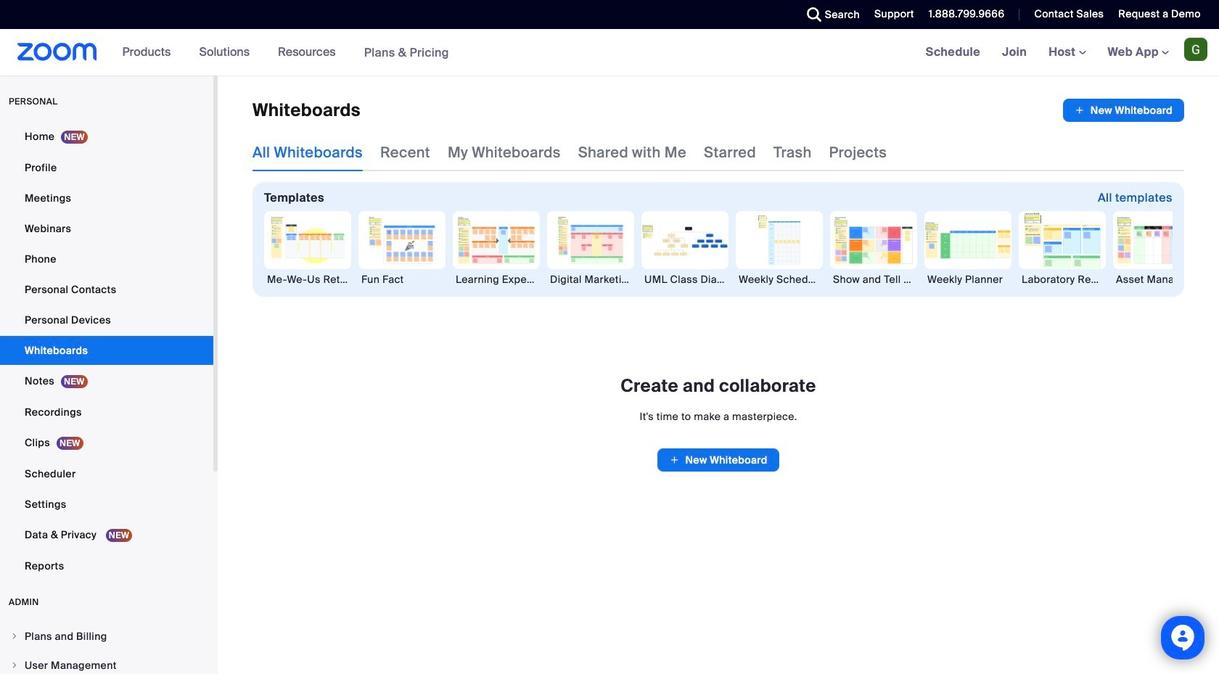 Task type: describe. For each thing, give the bounding box(es) containing it.
me-we-us retrospective element
[[264, 272, 351, 287]]

add image
[[1075, 103, 1085, 118]]

laboratory report element
[[1019, 272, 1106, 287]]

add image
[[669, 453, 680, 467]]

show and tell with a twist element
[[830, 272, 917, 287]]

0 vertical spatial application
[[1063, 99, 1184, 122]]

personal menu menu
[[0, 122, 213, 582]]

admin menu menu
[[0, 623, 213, 674]]

1 right image from the top
[[10, 632, 19, 641]]

fun fact element
[[359, 272, 446, 287]]

product information navigation
[[111, 29, 460, 76]]

1 menu item from the top
[[0, 623, 213, 650]]



Task type: vqa. For each thing, say whether or not it's contained in the screenshot.
assign
no



Task type: locate. For each thing, give the bounding box(es) containing it.
digital marketing canvas element
[[547, 272, 634, 287]]

0 horizontal spatial application
[[658, 449, 779, 472]]

profile picture image
[[1184, 38, 1208, 61]]

1 vertical spatial application
[[658, 449, 779, 472]]

2 right image from the top
[[10, 661, 19, 670]]

1 vertical spatial right image
[[10, 661, 19, 670]]

0 vertical spatial menu item
[[0, 623, 213, 650]]

2 menu item from the top
[[0, 652, 213, 674]]

1 horizontal spatial application
[[1063, 99, 1184, 122]]

0 vertical spatial right image
[[10, 632, 19, 641]]

right image
[[10, 632, 19, 641], [10, 661, 19, 670]]

menu item
[[0, 623, 213, 650], [0, 652, 213, 674]]

banner
[[0, 29, 1219, 76]]

application
[[1063, 99, 1184, 122], [658, 449, 779, 472]]

asset management element
[[1113, 272, 1200, 287]]

zoom logo image
[[17, 43, 97, 61]]

1 vertical spatial menu item
[[0, 652, 213, 674]]

weekly schedule element
[[736, 272, 823, 287]]

weekly planner element
[[925, 272, 1012, 287]]

uml class diagram element
[[642, 272, 729, 287]]

learning experience canvas element
[[453, 272, 540, 287]]

tabs of all whiteboard page tab list
[[253, 134, 887, 171]]

meetings navigation
[[915, 29, 1219, 76]]



